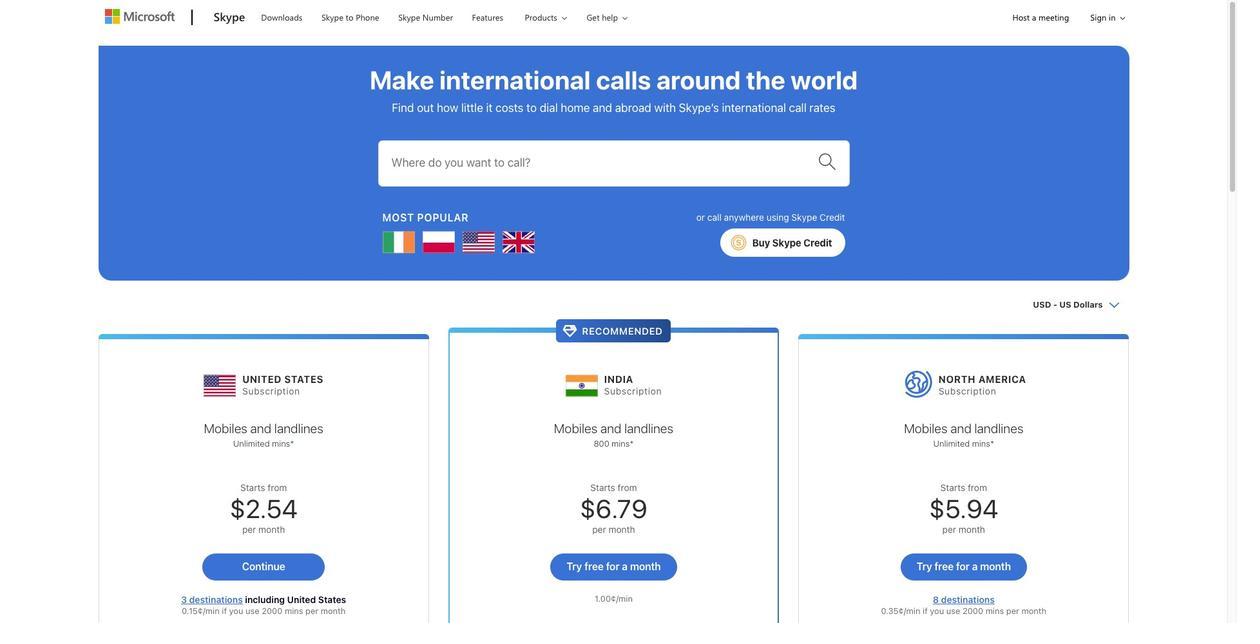 Task type: locate. For each thing, give the bounding box(es) containing it.
2 starts from the left
[[591, 483, 615, 494]]

starts from $5.94 per month
[[930, 483, 999, 536]]

to
[[346, 12, 354, 23], [527, 101, 537, 115]]

1 horizontal spatial * link
[[630, 439, 634, 449]]

* inside mobiles and landlines 800 mins *
[[630, 439, 634, 449]]

0 horizontal spatial you
[[229, 607, 243, 617]]

0 horizontal spatial from
[[268, 483, 287, 494]]

1 you from the left
[[229, 607, 243, 617]]

0 vertical spatial states
[[284, 374, 324, 386]]

2 for from the left
[[956, 561, 970, 573]]

1 horizontal spatial try free for a month
[[917, 561, 1011, 573]]

0 horizontal spatial destinations
[[189, 595, 243, 606]]

2 unlimited from the left
[[934, 439, 970, 449]]

starts inside starts from $5.94 per month
[[941, 483, 966, 494]]

0 vertical spatial call
[[789, 101, 807, 115]]

free up 1.00¢/min on the bottom
[[585, 561, 604, 573]]

2 horizontal spatial * link
[[991, 439, 995, 449]]

0 vertical spatial international
[[440, 64, 591, 95]]

try free for a month up 1.00¢/min on the bottom
[[567, 561, 661, 573]]

get help
[[587, 12, 618, 23]]

united states image left united kingdom image on the top
[[462, 227, 495, 259]]

skype's
[[679, 101, 719, 115]]

skype number link
[[393, 1, 459, 32]]

try free for a month link for $6.79
[[551, 554, 677, 581]]

* link for $5.94
[[991, 439, 995, 449]]

call inside the make international calls around the world find out how little it costs to dial home and abroad with skype's international call rates
[[789, 101, 807, 115]]

1 mobiles and landlines unlimited mins * from the left
[[204, 422, 323, 449]]

1 use from the left
[[246, 607, 260, 617]]

to left dial
[[527, 101, 537, 115]]

use inside 3 destinations including united states 0.15¢/min if you use 2000 mins per month
[[246, 607, 260, 617]]

2 horizontal spatial mobiles
[[904, 422, 948, 436]]

2 mobiles from the left
[[554, 422, 598, 436]]

destinations right the 8
[[942, 595, 995, 606]]

per for $5.94
[[943, 525, 957, 536]]

for up 1.00¢/min on the bottom
[[606, 561, 620, 573]]

try free for a month for $6.79
[[567, 561, 661, 573]]

0 horizontal spatial try free for a month link
[[551, 554, 677, 581]]

3 from from the left
[[968, 483, 988, 494]]

international up costs
[[440, 64, 591, 95]]

2 horizontal spatial from
[[968, 483, 988, 494]]

landlines for $5.94
[[975, 422, 1024, 436]]

2 landlines from the left
[[625, 422, 674, 436]]

use down 8 destinations button
[[947, 607, 961, 617]]

mins inside mobiles and landlines 800 mins *
[[612, 439, 630, 449]]

1 try free for a month link from the left
[[551, 554, 677, 581]]

use
[[246, 607, 260, 617], [947, 607, 961, 617]]

little
[[461, 101, 483, 115]]

starts inside starts from $2.54 per month
[[240, 483, 265, 494]]

you inside 3 destinations including united states 0.15¢/min if you use 2000 mins per month
[[229, 607, 243, 617]]

continue link
[[202, 554, 325, 581]]

skype for skype
[[214, 9, 245, 24]]

for up 8 destinations button
[[956, 561, 970, 573]]

1 horizontal spatial *
[[630, 439, 634, 449]]

0 vertical spatial to
[[346, 12, 354, 23]]

1 vertical spatial states
[[318, 595, 346, 606]]

skype
[[214, 9, 245, 24], [322, 12, 344, 23], [398, 12, 420, 23], [792, 212, 818, 223], [773, 237, 802, 249]]

starts from $2.54 per month
[[230, 483, 298, 536]]

you down 3 destinations 'button'
[[229, 607, 243, 617]]

1 horizontal spatial landlines
[[625, 422, 674, 436]]

landlines down north america subscription
[[975, 422, 1024, 436]]

1 horizontal spatial unlimited
[[934, 439, 970, 449]]

skype left downloads
[[214, 9, 245, 24]]

0.35¢/min
[[881, 607, 921, 617]]

mins for $5.94
[[972, 439, 991, 449]]

1 try from the left
[[567, 561, 582, 573]]

1 horizontal spatial if
[[923, 607, 928, 617]]

* link right 800
[[630, 439, 634, 449]]

try free for a month
[[567, 561, 661, 573], [917, 561, 1011, 573]]

north
[[939, 374, 976, 386]]

united kingdom image
[[502, 227, 535, 259]]

international
[[440, 64, 591, 95], [722, 101, 786, 115]]

1 horizontal spatial united states image
[[462, 227, 495, 259]]

2 2000 from the left
[[963, 607, 984, 617]]

2 * link from the left
[[630, 439, 634, 449]]

0 horizontal spatial try
[[567, 561, 582, 573]]

1 horizontal spatial try
[[917, 561, 932, 573]]

0 horizontal spatial unlimited
[[233, 439, 270, 449]]

* link
[[290, 439, 294, 449], [630, 439, 634, 449], [991, 439, 995, 449]]

products
[[525, 12, 557, 23]]

skype left number
[[398, 12, 420, 23]]

2 from from the left
[[618, 483, 637, 494]]

month
[[259, 525, 285, 536], [609, 525, 635, 536], [959, 525, 986, 536], [630, 561, 661, 573], [980, 561, 1011, 573], [321, 607, 346, 617], [1022, 607, 1047, 617]]

recommended
[[582, 325, 663, 337]]

1 for from the left
[[606, 561, 620, 573]]

call
[[789, 101, 807, 115], [708, 212, 722, 223]]

if down 3 destinations 'button'
[[222, 607, 227, 617]]

* down north america subscription
[[991, 439, 995, 449]]

call left rates
[[789, 101, 807, 115]]

a up 1.00¢/min on the bottom
[[622, 561, 628, 573]]

unlimited
[[233, 439, 270, 449], [934, 439, 970, 449]]

try free for a month link
[[551, 554, 677, 581], [901, 554, 1027, 581]]

costs
[[496, 101, 524, 115]]

1 vertical spatial united
[[287, 595, 316, 606]]

1 horizontal spatial destinations
[[942, 595, 995, 606]]

mins inside 8 destinations 0.35¢/min if you use 2000 mins per month
[[986, 607, 1004, 617]]

$2.54
[[230, 494, 298, 524]]

2 try from the left
[[917, 561, 932, 573]]

1 horizontal spatial mobiles
[[554, 422, 598, 436]]

2 use from the left
[[947, 607, 961, 617]]

destinations inside 8 destinations 0.35¢/min if you use 2000 mins per month
[[942, 595, 995, 606]]

anywhere
[[724, 212, 764, 223]]

2 horizontal spatial starts
[[941, 483, 966, 494]]

mins
[[272, 439, 290, 449], [612, 439, 630, 449], [972, 439, 991, 449], [285, 607, 303, 617], [986, 607, 1004, 617]]

skype for skype number
[[398, 12, 420, 23]]

try free for a month up 8 destinations button
[[917, 561, 1011, 573]]

mins down 'including'
[[285, 607, 303, 617]]

landlines for $2.54
[[274, 422, 323, 436]]

america
[[979, 374, 1027, 386]]

1 * from the left
[[290, 439, 294, 449]]

2 you from the left
[[930, 607, 944, 617]]

credit down or call anywhere using skype credit
[[804, 237, 832, 249]]

from
[[268, 483, 287, 494], [618, 483, 637, 494], [968, 483, 988, 494]]

mobiles and landlines unlimited mins *
[[204, 422, 323, 449], [904, 422, 1024, 449]]

1 vertical spatial call
[[708, 212, 722, 223]]

landlines for $6.79
[[625, 422, 674, 436]]

products button
[[514, 1, 577, 34]]

destinations for $2.54
[[189, 595, 243, 606]]

mobiles and landlines unlimited mins * down north america subscription
[[904, 422, 1024, 449]]

8
[[933, 595, 939, 606]]

most popular
[[383, 212, 469, 223]]

2 * from the left
[[630, 439, 634, 449]]

mobiles inside mobiles and landlines 800 mins *
[[554, 422, 598, 436]]

2 horizontal spatial subscription
[[939, 386, 997, 397]]

states
[[284, 374, 324, 386], [318, 595, 346, 606]]

try for $6.79
[[567, 561, 582, 573]]

if right the "0.35¢/min"
[[923, 607, 928, 617]]

get help button
[[576, 1, 638, 34]]

per for $2.54
[[242, 525, 256, 536]]

you down the 8
[[930, 607, 944, 617]]

1 landlines from the left
[[274, 422, 323, 436]]

1 vertical spatial to
[[527, 101, 537, 115]]

united
[[242, 374, 282, 386], [287, 595, 316, 606]]

1 try free for a month from the left
[[567, 561, 661, 573]]

0 horizontal spatial 2000
[[262, 607, 283, 617]]

*
[[290, 439, 294, 449], [630, 439, 634, 449], [991, 439, 995, 449]]

a up 8 destinations button
[[972, 561, 978, 573]]

0 horizontal spatial free
[[585, 561, 604, 573]]

1 vertical spatial united states image
[[204, 364, 236, 403]]

credit up buy skype credit
[[820, 212, 845, 223]]

2000 down 8 destinations button
[[963, 607, 984, 617]]

from inside starts from $2.54 per month
[[268, 483, 287, 494]]

mins right 800
[[612, 439, 630, 449]]

phone
[[356, 12, 379, 23]]

from inside starts from $6.79 per month
[[618, 483, 637, 494]]

1 horizontal spatial 2000
[[963, 607, 984, 617]]

1 horizontal spatial use
[[947, 607, 961, 617]]

1 unlimited from the left
[[233, 439, 270, 449]]

subscription
[[242, 386, 300, 397], [604, 386, 662, 397], [939, 386, 997, 397]]

1 horizontal spatial free
[[935, 561, 954, 573]]

landlines
[[274, 422, 323, 436], [625, 422, 674, 436], [975, 422, 1024, 436]]

per inside starts from $5.94 per month
[[943, 525, 957, 536]]

0 horizontal spatial to
[[346, 12, 354, 23]]

if
[[222, 607, 227, 617], [923, 607, 928, 617]]

0 horizontal spatial mobiles and landlines unlimited mins *
[[204, 422, 323, 449]]

month inside 3 destinations including united states 0.15¢/min if you use 2000 mins per month
[[321, 607, 346, 617]]

2 free from the left
[[935, 561, 954, 573]]

0 horizontal spatial *
[[290, 439, 294, 449]]

mins down united states subscription on the left bottom
[[272, 439, 290, 449]]

from for $5.94
[[968, 483, 988, 494]]

and down united states subscription on the left bottom
[[250, 422, 271, 436]]

0 horizontal spatial united states image
[[204, 364, 236, 403]]

landlines inside mobiles and landlines 800 mins *
[[625, 422, 674, 436]]

* down united states subscription on the left bottom
[[290, 439, 294, 449]]

2000 down 'including'
[[262, 607, 283, 617]]

1 if from the left
[[222, 607, 227, 617]]

united states image
[[462, 227, 495, 259], [204, 364, 236, 403]]

skype left phone
[[322, 12, 344, 23]]

for
[[606, 561, 620, 573], [956, 561, 970, 573]]

in
[[1109, 12, 1116, 23]]

0 vertical spatial united
[[242, 374, 282, 386]]

and
[[593, 101, 612, 115], [250, 422, 271, 436], [601, 422, 622, 436], [951, 422, 972, 436]]

0 horizontal spatial use
[[246, 607, 260, 617]]

poland image
[[423, 227, 455, 259]]

* for $5.94
[[991, 439, 995, 449]]

2 try free for a month from the left
[[917, 561, 1011, 573]]

or call anywhere using skype credit
[[697, 212, 845, 223]]

3 * from the left
[[991, 439, 995, 449]]

1 starts from the left
[[240, 483, 265, 494]]

make
[[370, 64, 434, 95]]

0 horizontal spatial landlines
[[274, 422, 323, 436]]

1 horizontal spatial for
[[956, 561, 970, 573]]

mins down 8 destinations button
[[986, 607, 1004, 617]]

0 horizontal spatial a
[[622, 561, 628, 573]]

2 horizontal spatial *
[[991, 439, 995, 449]]

3 starts from the left
[[941, 483, 966, 494]]

1 horizontal spatial starts
[[591, 483, 615, 494]]

1 from from the left
[[268, 483, 287, 494]]

1 horizontal spatial united
[[287, 595, 316, 606]]

* right 800
[[630, 439, 634, 449]]

month inside 8 destinations 0.35¢/min if you use 2000 mins per month
[[1022, 607, 1047, 617]]

1 free from the left
[[585, 561, 604, 573]]

to left phone
[[346, 12, 354, 23]]

800
[[594, 439, 610, 449]]

and up 800
[[601, 422, 622, 436]]

out
[[417, 101, 434, 115]]

3 mobiles from the left
[[904, 422, 948, 436]]

mobiles and landlines unlimited mins * down united states subscription on the left bottom
[[204, 422, 323, 449]]

from inside starts from $5.94 per month
[[968, 483, 988, 494]]

per inside starts from $2.54 per month
[[242, 525, 256, 536]]

destinations up 0.15¢/min
[[189, 595, 243, 606]]

destinations inside 3 destinations including united states 0.15¢/min if you use 2000 mins per month
[[189, 595, 243, 606]]

* link for $6.79
[[630, 439, 634, 449]]

and for $2.54
[[250, 422, 271, 436]]

2 destinations from the left
[[942, 595, 995, 606]]

try free for a month link up 1.00¢/min on the bottom
[[551, 554, 677, 581]]

starts
[[240, 483, 265, 494], [591, 483, 615, 494], [941, 483, 966, 494]]

3 subscription from the left
[[939, 386, 997, 397]]

per inside 3 destinations including united states 0.15¢/min if you use 2000 mins per month
[[306, 607, 319, 617]]

calls
[[596, 64, 651, 95]]

* link down north america subscription
[[991, 439, 995, 449]]

starts inside starts from $6.79 per month
[[591, 483, 615, 494]]

1 horizontal spatial call
[[789, 101, 807, 115]]

landlines down united states subscription on the left bottom
[[274, 422, 323, 436]]

1 2000 from the left
[[262, 607, 283, 617]]

a right host
[[1032, 12, 1037, 23]]

2 try free for a month link from the left
[[901, 554, 1027, 581]]

free up the 8
[[935, 561, 954, 573]]

per
[[242, 525, 256, 536], [593, 525, 606, 536], [943, 525, 957, 536], [306, 607, 319, 617], [1007, 607, 1020, 617]]

and down north america subscription
[[951, 422, 972, 436]]

host
[[1013, 12, 1030, 23]]

mins for $2.54
[[272, 439, 290, 449]]

2 if from the left
[[923, 607, 928, 617]]

mins down north america subscription
[[972, 439, 991, 449]]

2000
[[262, 607, 283, 617], [963, 607, 984, 617]]

and right home
[[593, 101, 612, 115]]

1 horizontal spatial mobiles and landlines unlimited mins *
[[904, 422, 1024, 449]]

buy skype credit link
[[720, 229, 845, 257], [720, 229, 845, 257]]

united states image left united states subscription on the left bottom
[[204, 364, 236, 403]]

international down the in the right top of the page
[[722, 101, 786, 115]]

skype link
[[207, 1, 252, 35]]

and inside mobiles and landlines 800 mins *
[[601, 422, 622, 436]]

0 horizontal spatial subscription
[[242, 386, 300, 397]]

0 vertical spatial credit
[[820, 212, 845, 223]]

1 mobiles from the left
[[204, 422, 247, 436]]

if inside 3 destinations including united states 0.15¢/min if you use 2000 mins per month
[[222, 607, 227, 617]]

host a meeting
[[1013, 12, 1070, 23]]

try free for a month link up 8 destinations button
[[901, 554, 1027, 581]]

Where do you want to call? text field
[[392, 147, 817, 180]]

1 horizontal spatial to
[[527, 101, 537, 115]]

per inside starts from $6.79 per month
[[593, 525, 606, 536]]

0 horizontal spatial * link
[[290, 439, 294, 449]]

features link
[[466, 1, 509, 32]]

2 horizontal spatial landlines
[[975, 422, 1024, 436]]

3
[[181, 595, 187, 606]]

1 destinations from the left
[[189, 595, 243, 606]]

0 horizontal spatial mobiles
[[204, 422, 247, 436]]

free for $5.94
[[935, 561, 954, 573]]

1 horizontal spatial a
[[972, 561, 978, 573]]

for for $5.94
[[956, 561, 970, 573]]

1 horizontal spatial subscription
[[604, 386, 662, 397]]

call right 'or'
[[708, 212, 722, 223]]

rates
[[810, 101, 836, 115]]

per inside 8 destinations 0.35¢/min if you use 2000 mins per month
[[1007, 607, 1020, 617]]

3 landlines from the left
[[975, 422, 1024, 436]]

1 * link from the left
[[290, 439, 294, 449]]

sign in
[[1091, 12, 1116, 23]]

0 horizontal spatial if
[[222, 607, 227, 617]]

landlines down india subscription
[[625, 422, 674, 436]]

mobiles
[[204, 422, 247, 436], [554, 422, 598, 436], [904, 422, 948, 436]]

and inside the make international calls around the world find out how little it costs to dial home and abroad with skype's international call rates
[[593, 101, 612, 115]]

skype right using
[[792, 212, 818, 223]]

use down 'including'
[[246, 607, 260, 617]]

to inside the make international calls around the world find out how little it costs to dial home and abroad with skype's international call rates
[[527, 101, 537, 115]]

1 subscription from the left
[[242, 386, 300, 397]]

most
[[383, 212, 414, 223]]

3 destinations button
[[181, 595, 243, 606]]

1 horizontal spatial you
[[930, 607, 944, 617]]

* for $2.54
[[290, 439, 294, 449]]

1 horizontal spatial from
[[618, 483, 637, 494]]

0 horizontal spatial united
[[242, 374, 282, 386]]

2 horizontal spatial a
[[1032, 12, 1037, 23]]

mobiles and landlines unlimited mins * for $5.94
[[904, 422, 1024, 449]]

a for $6.79
[[622, 561, 628, 573]]

0 horizontal spatial try free for a month
[[567, 561, 661, 573]]

1 horizontal spatial international
[[722, 101, 786, 115]]

1 horizontal spatial try free for a month link
[[901, 554, 1027, 581]]

0 horizontal spatial for
[[606, 561, 620, 573]]

microsoft image
[[105, 9, 174, 24]]

buy
[[753, 237, 770, 249]]

subscription inside united states subscription
[[242, 386, 300, 397]]

* link down united states subscription on the left bottom
[[290, 439, 294, 449]]

* link for $2.54
[[290, 439, 294, 449]]

free
[[585, 561, 604, 573], [935, 561, 954, 573]]

subscription inside north america subscription
[[939, 386, 997, 397]]

3 * link from the left
[[991, 439, 995, 449]]

2 mobiles and landlines unlimited mins * from the left
[[904, 422, 1024, 449]]

0 horizontal spatial starts
[[240, 483, 265, 494]]



Task type: vqa. For each thing, say whether or not it's contained in the screenshot.
calls.
no



Task type: describe. For each thing, give the bounding box(es) containing it.
dial
[[540, 101, 558, 115]]

the
[[746, 64, 786, 95]]

2000 inside 8 destinations 0.35¢/min if you use 2000 mins per month
[[963, 607, 984, 617]]

world
[[791, 64, 858, 95]]

make international calls around the world find out how little it costs to dial home and abroad with skype's international call rates
[[370, 64, 858, 115]]

how
[[437, 101, 459, 115]]

per for $6.79
[[593, 525, 606, 536]]

mobiles for $6.79
[[554, 422, 598, 436]]

states inside united states subscription
[[284, 374, 324, 386]]

subscription for $5.94
[[939, 386, 997, 397]]

mins inside 3 destinations including united states 0.15¢/min if you use 2000 mins per month
[[285, 607, 303, 617]]

sign in button
[[1081, 1, 1130, 34]]

downloads link
[[255, 1, 308, 32]]

help
[[602, 12, 618, 23]]

north america subscription
[[939, 374, 1027, 397]]

mobiles and landlines 800 mins *
[[554, 422, 674, 449]]

0.15¢/min
[[182, 607, 220, 617]]

starts for $5.94
[[941, 483, 966, 494]]

subscription for $2.54
[[242, 386, 300, 397]]

free for $6.79
[[585, 561, 604, 573]]

for for $6.79
[[606, 561, 620, 573]]

features
[[472, 12, 503, 23]]

0 horizontal spatial international
[[440, 64, 591, 95]]

8 destinations button
[[933, 595, 995, 606]]

host a meeting link
[[1002, 1, 1081, 34]]

* for $6.79
[[630, 439, 634, 449]]

a for $5.94
[[972, 561, 978, 573]]

$5.94
[[930, 494, 999, 524]]

0 horizontal spatial call
[[708, 212, 722, 223]]

use inside 8 destinations 0.35¢/min if you use 2000 mins per month
[[947, 607, 961, 617]]

$6.79
[[580, 494, 648, 524]]

2 subscription from the left
[[604, 386, 662, 397]]

states inside 3 destinations including united states 0.15¢/min if you use 2000 mins per month
[[318, 595, 346, 606]]

3 destinations including united states 0.15¢/min if you use 2000 mins per month
[[181, 595, 346, 617]]

united inside united states subscription
[[242, 374, 282, 386]]

1 vertical spatial credit
[[804, 237, 832, 249]]

starts for $6.79
[[591, 483, 615, 494]]

starts from $6.79 per month
[[580, 483, 648, 536]]

popular
[[417, 212, 469, 223]]

buy skype credit
[[753, 237, 832, 249]]

try for $5.94
[[917, 561, 932, 573]]

sign
[[1091, 12, 1107, 23]]

united states subscription
[[242, 374, 324, 397]]

continue
[[242, 561, 285, 573]]

try free for a month for $5.94
[[917, 561, 1011, 573]]

india image
[[566, 364, 598, 403]]

meeting
[[1039, 12, 1070, 23]]

ireland image
[[383, 227, 415, 259]]

or
[[697, 212, 705, 223]]

destinations for $5.94
[[942, 595, 995, 606]]

mobiles and landlines unlimited mins * for $2.54
[[204, 422, 323, 449]]

starts for $2.54
[[240, 483, 265, 494]]

1 vertical spatial international
[[722, 101, 786, 115]]

and for $5.94
[[951, 422, 972, 436]]

mobiles for $2.54
[[204, 422, 247, 436]]

skype number
[[398, 12, 453, 23]]

from for $6.79
[[618, 483, 637, 494]]

including
[[245, 595, 285, 606]]

8 destinations 0.35¢/min if you use 2000 mins per month
[[881, 595, 1047, 617]]

search image
[[818, 153, 836, 171]]

unlimited for $2.54
[[233, 439, 270, 449]]

abroad
[[615, 101, 652, 115]]

month inside starts from $6.79 per month
[[609, 525, 635, 536]]

and for $6.79
[[601, 422, 622, 436]]

1.00¢/min
[[595, 594, 633, 605]]

2000 inside 3 destinations including united states 0.15¢/min if you use 2000 mins per month
[[262, 607, 283, 617]]

mobiles for $5.94
[[904, 422, 948, 436]]

month inside starts from $5.94 per month
[[959, 525, 986, 536]]

number
[[423, 12, 453, 23]]

home
[[561, 101, 590, 115]]

mins for $6.79
[[612, 439, 630, 449]]

india subscription
[[604, 374, 662, 397]]

skype to phone
[[322, 12, 379, 23]]

downloads
[[261, 12, 303, 23]]

skype to phone link
[[316, 1, 385, 32]]

if inside 8 destinations 0.35¢/min if you use 2000 mins per month
[[923, 607, 928, 617]]

india
[[604, 374, 634, 386]]

get
[[587, 12, 600, 23]]

you inside 8 destinations 0.35¢/min if you use 2000 mins per month
[[930, 607, 944, 617]]

with
[[655, 101, 676, 115]]

it
[[486, 101, 493, 115]]

unlimited for $5.94
[[934, 439, 970, 449]]

united inside 3 destinations including united states 0.15¢/min if you use 2000 mins per month
[[287, 595, 316, 606]]

0 vertical spatial united states image
[[462, 227, 495, 259]]

find
[[392, 101, 414, 115]]

month inside starts from $2.54 per month
[[259, 525, 285, 536]]

around
[[657, 64, 741, 95]]

using
[[767, 212, 789, 223]]

skype for skype to phone
[[322, 12, 344, 23]]

try free for a month link for $5.94
[[901, 554, 1027, 581]]

skype right buy
[[773, 237, 802, 249]]

from for $2.54
[[268, 483, 287, 494]]



